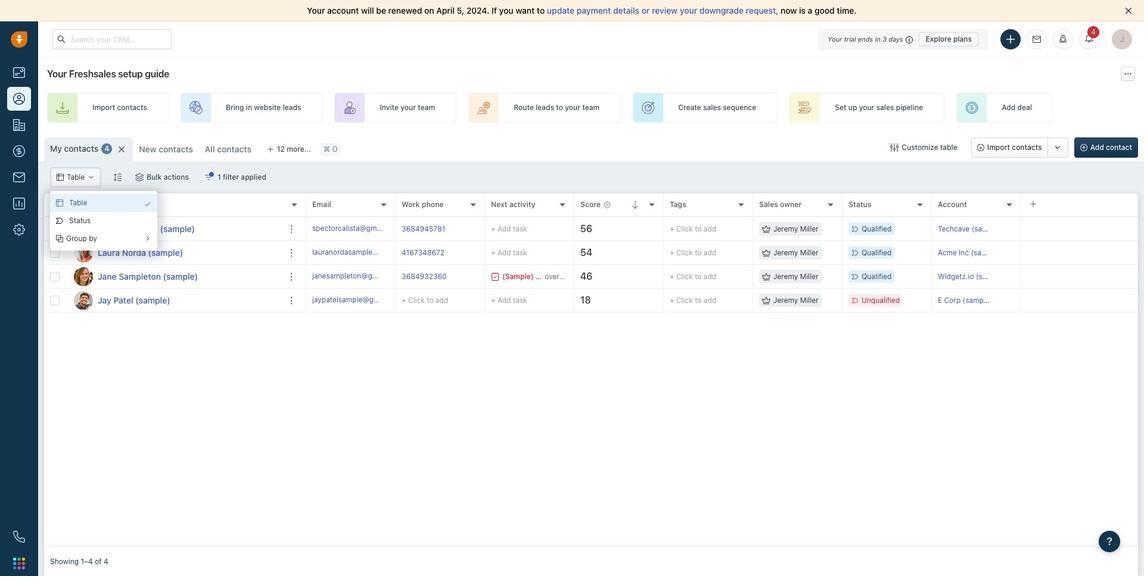 Task type: locate. For each thing, give the bounding box(es) containing it.
menu item
[[50, 230, 157, 248]]

container_wx8msf4aqz5i3rn1 image
[[56, 200, 63, 207], [56, 218, 63, 225], [56, 235, 63, 243], [144, 235, 151, 243]]

Search your CRM... text field
[[52, 29, 172, 49]]

container_wx8msf4aqz5i3rn1 image
[[144, 201, 151, 208]]

freshworks switcher image
[[13, 558, 25, 570]]

menu
[[50, 191, 157, 251]]



Task type: vqa. For each thing, say whether or not it's contained in the screenshot.
menu
yes



Task type: describe. For each thing, give the bounding box(es) containing it.
shade muted image
[[903, 34, 913, 44]]

phone image
[[7, 526, 31, 550]]



